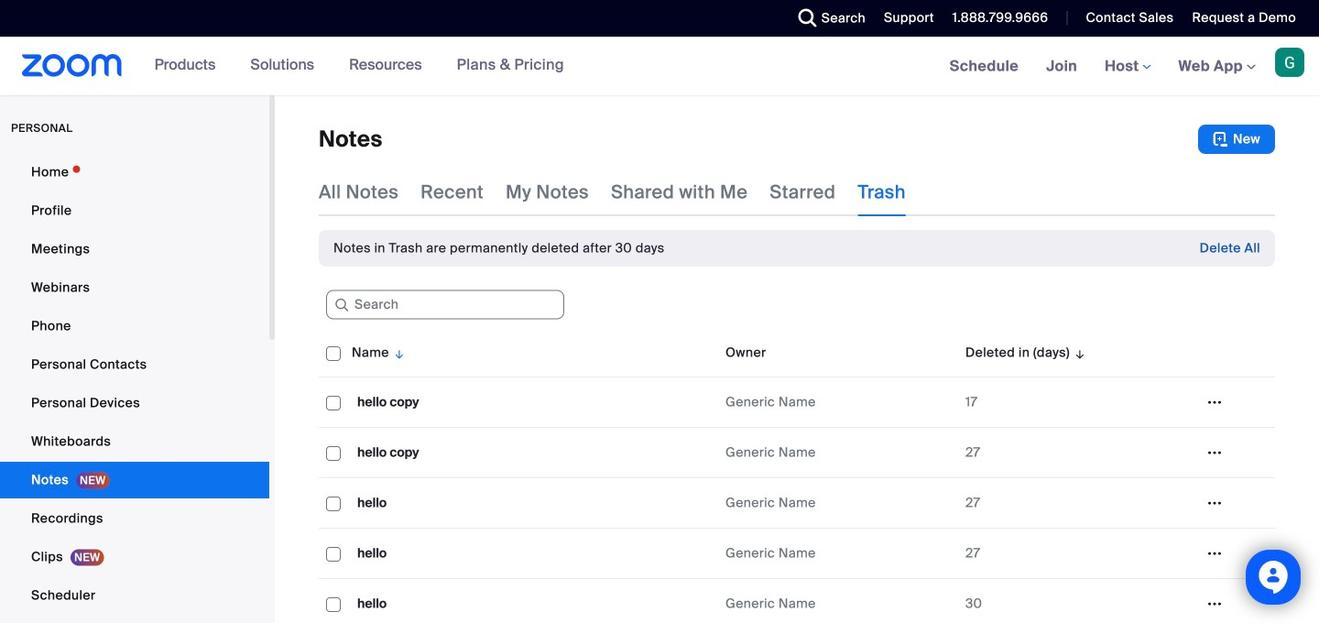 Task type: describe. For each thing, give the bounding box(es) containing it.
more options for hello image
[[1200, 596, 1230, 612]]

2 more options for hello copy image from the top
[[1200, 444, 1230, 461]]

meetings navigation
[[936, 37, 1319, 97]]

tabs of all notes page tab list
[[319, 169, 906, 216]]

1 more options for hello copy image from the top
[[1200, 394, 1230, 410]]

personal menu menu
[[0, 154, 269, 623]]

1 more options for hello image from the top
[[1200, 495, 1230, 511]]

zoom logo image
[[22, 54, 122, 77]]

profile picture image
[[1275, 48, 1305, 77]]



Task type: locate. For each thing, give the bounding box(es) containing it.
1 vertical spatial more options for hello image
[[1200, 545, 1230, 562]]

2 more options for hello image from the top
[[1200, 545, 1230, 562]]

more options for hello copy image
[[1200, 394, 1230, 410], [1200, 444, 1230, 461]]

0 horizontal spatial arrow down image
[[389, 342, 406, 364]]

more options for hello image
[[1200, 495, 1230, 511], [1200, 545, 1230, 562]]

arrow down image
[[389, 342, 406, 364], [1070, 342, 1087, 364]]

product information navigation
[[141, 37, 578, 95]]

alert
[[334, 239, 665, 257]]

banner
[[0, 37, 1319, 97]]

application
[[319, 329, 1275, 623]]

1 horizontal spatial arrow down image
[[1070, 342, 1087, 364]]

2 arrow down image from the left
[[1070, 342, 1087, 364]]

1 vertical spatial more options for hello copy image
[[1200, 444, 1230, 461]]

1 arrow down image from the left
[[389, 342, 406, 364]]

Search text field
[[326, 290, 564, 320]]

0 vertical spatial more options for hello image
[[1200, 495, 1230, 511]]

0 vertical spatial more options for hello copy image
[[1200, 394, 1230, 410]]



Task type: vqa. For each thing, say whether or not it's contained in the screenshot.
the right sales
no



